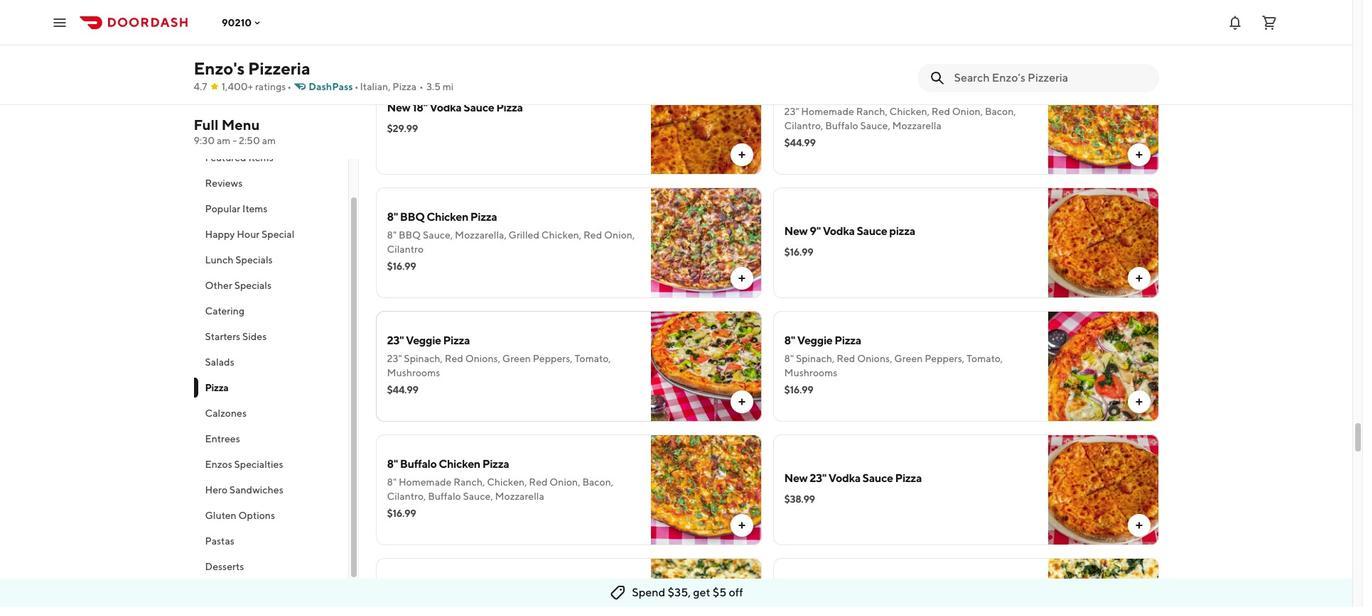 Task type: describe. For each thing, give the bounding box(es) containing it.
23" buffalo chicken pizza image
[[1048, 64, 1159, 175]]

$5
[[713, 587, 727, 600]]

cilantro, inside 8" buffalo chicken pizza 8" homemade ranch, chicken, red onion, bacon, cilantro, buffalo sauce, mozzarella $16.99
[[387, 491, 426, 503]]

$16.99 inside the 8" bbq chicken pizza 8" bbq sauce, mozzarella, grilled chicken, red onion, cilantro $16.99
[[387, 261, 416, 272]]

homemade inside 8" buffalo chicken pizza 8" homemade ranch, chicken, red onion, bacon, cilantro, buffalo sauce, mozzarella $16.99
[[399, 477, 452, 488]]

sauce for new 18" vodka sauce pizza
[[464, 101, 494, 114]]

new 23" vodka sauce pizza image
[[1048, 435, 1159, 546]]

specialties
[[234, 459, 283, 471]]

18' veggie pizza image
[[1048, 0, 1159, 51]]

1 am from the left
[[217, 135, 231, 146]]

other specials
[[205, 280, 272, 292]]

add item to cart image for pizza
[[736, 273, 748, 284]]

happy hour special button
[[194, 222, 348, 247]]

onions, for 8" veggie pizza
[[858, 353, 893, 365]]

new 9" vodka sauce pizza
[[785, 225, 916, 238]]

sandwiches
[[230, 485, 284, 496]]

off
[[729, 587, 743, 600]]

pastas
[[205, 536, 235, 547]]

gluten options
[[205, 510, 275, 522]]

new for new 18" vodka sauce pizza
[[387, 101, 411, 114]]

pizzeria
[[248, 58, 310, 78]]

23" bbq chicken pizza image
[[651, 0, 762, 51]]

cilantro, inside 23" homemade ranch, chicken, red onion, bacon, cilantro, buffalo sauce, mozzarella $44.99
[[785, 120, 824, 132]]

reviews
[[205, 178, 243, 189]]

add item to cart image for new 23" vodka sauce pizza
[[1134, 520, 1145, 532]]

lunch specials button
[[194, 247, 348, 273]]

sauce, inside 8" buffalo chicken pizza 8" homemade ranch, chicken, red onion, bacon, cilantro, buffalo sauce, mozzarella $16.99
[[463, 491, 493, 503]]

mozzarella,
[[455, 230, 507, 241]]

featured items
[[205, 152, 274, 164]]

1,400+
[[222, 81, 253, 92]]

get
[[693, 587, 711, 600]]

bacon, inside 23" homemade ranch, chicken, red onion, bacon, cilantro, buffalo sauce, mozzarella $44.99
[[985, 106, 1017, 117]]

18" white pizza image
[[651, 559, 762, 608]]

happy
[[205, 229, 235, 240]]

2 am from the left
[[262, 135, 276, 146]]

2 vertical spatial buffalo
[[428, 491, 461, 503]]

popular items button
[[194, 196, 348, 222]]

hero
[[205, 485, 228, 496]]

pizza
[[890, 225, 916, 238]]

items for featured items
[[248, 152, 274, 164]]

$44.99 for homemade
[[785, 137, 816, 149]]

enzos
[[205, 459, 232, 471]]

full menu 9:30 am - 2:50 am
[[194, 117, 276, 146]]

starters sides
[[205, 331, 267, 343]]

8" veggie pizza 8" spinach, red onions, green peppers, tomato, mushrooms $16.99
[[785, 334, 1003, 396]]

2:50
[[239, 135, 260, 146]]

lunch specials
[[205, 255, 273, 266]]

add item to cart image for 8" buffalo chicken pizza
[[736, 520, 748, 532]]

new 23" vodka sauce pizza
[[785, 472, 922, 486]]

hero sandwiches
[[205, 485, 284, 496]]

23" homemade ranch, chicken, red onion, bacon, cilantro, buffalo sauce, mozzarella $44.99
[[785, 106, 1017, 149]]

new for new 23" vodka sauce pizza
[[785, 472, 808, 486]]

onion, inside the 8" bbq chicken pizza 8" bbq sauce, mozzarella, grilled chicken, red onion, cilantro $16.99
[[604, 230, 635, 241]]

dashpass
[[309, 81, 353, 92]]

Item Search search field
[[955, 70, 1148, 86]]

red inside 8" buffalo chicken pizza 8" homemade ranch, chicken, red onion, bacon, cilantro, buffalo sauce, mozzarella $16.99
[[529, 477, 548, 488]]

sides
[[242, 331, 267, 343]]

full
[[194, 117, 219, 133]]

hour
[[237, 229, 260, 240]]

add item to cart image for 23"
[[736, 397, 748, 408]]

bacon, inside 8" buffalo chicken pizza 8" homemade ranch, chicken, red onion, bacon, cilantro, buffalo sauce, mozzarella $16.99
[[583, 477, 614, 488]]

enzos specialties
[[205, 459, 283, 471]]

new 18" vodka sauce pizza image
[[651, 64, 762, 175]]

featured items button
[[194, 145, 348, 171]]

1,400+ ratings •
[[222, 81, 292, 92]]

starters sides button
[[194, 324, 348, 350]]

spend
[[632, 587, 666, 600]]

$16.99 inside 8" buffalo chicken pizza 8" homemade ranch, chicken, red onion, bacon, cilantro, buffalo sauce, mozzarella $16.99
[[387, 508, 416, 520]]

new for new 9" vodka sauce pizza
[[785, 225, 808, 238]]

hero sandwiches button
[[194, 478, 348, 503]]

specials for lunch specials
[[236, 255, 273, 266]]

featured
[[205, 152, 246, 164]]

special
[[262, 229, 295, 240]]

other
[[205, 280, 232, 292]]

other specials button
[[194, 273, 348, 299]]

90210
[[222, 17, 252, 28]]

• for italian, pizza • 3.5 mi
[[420, 81, 424, 92]]

9"
[[810, 225, 821, 238]]

23" veggie pizza image
[[651, 311, 762, 422]]

happy hour special
[[205, 229, 295, 240]]

peppers, for 23" veggie pizza
[[533, 353, 573, 365]]

$29.99
[[387, 123, 418, 134]]

starters
[[205, 331, 240, 343]]

buffalo inside 23" homemade ranch, chicken, red onion, bacon, cilantro, buffalo sauce, mozzarella $44.99
[[826, 120, 859, 132]]

90210 button
[[222, 17, 263, 28]]

9:30
[[194, 135, 215, 146]]

notification bell image
[[1227, 14, 1244, 31]]

spinach, for 23"
[[404, 353, 443, 365]]

spinach, for 8"
[[796, 353, 835, 365]]

cilantro
[[387, 244, 424, 255]]

3.5
[[427, 81, 441, 92]]

entrees
[[205, 434, 240, 445]]

onions, for 23" veggie pizza
[[465, 353, 501, 365]]

red inside the 8" bbq chicken pizza 8" bbq sauce, mozzarella, grilled chicken, red onion, cilantro $16.99
[[584, 230, 602, 241]]

salads
[[205, 357, 234, 368]]

vodka for 23"
[[829, 472, 861, 486]]

popular
[[205, 203, 241, 215]]

chicken, inside the 8" bbq chicken pizza 8" bbq sauce, mozzarella, grilled chicken, red onion, cilantro $16.99
[[542, 230, 582, 241]]



Task type: vqa. For each thing, say whether or not it's contained in the screenshot.
$16.99
yes



Task type: locate. For each thing, give the bounding box(es) containing it.
3 • from the left
[[420, 81, 424, 92]]

2 spinach, from the left
[[796, 353, 835, 365]]

italian, pizza • 3.5 mi
[[360, 81, 454, 92]]

8" bbq chicken pizza 8" bbq sauce, mozzarella, grilled chicken, red onion, cilantro $16.99
[[387, 210, 635, 272]]

vodka for 18"
[[430, 101, 462, 114]]

chicken,
[[890, 106, 930, 117], [542, 230, 582, 241], [487, 477, 527, 488]]

2 vertical spatial sauce
[[863, 472, 893, 486]]

peppers, inside 23" veggie pizza 23" spinach, red onions, green peppers, tomato, mushrooms $44.99
[[533, 353, 573, 365]]

ratings
[[255, 81, 286, 92]]

1 veggie from the left
[[406, 334, 441, 348]]

peppers, for 8" veggie pizza
[[925, 353, 965, 365]]

-
[[233, 135, 237, 146]]

tomato, inside 8" veggie pizza 8" spinach, red onions, green peppers, tomato, mushrooms $16.99
[[967, 353, 1003, 365]]

1 vertical spatial $44.99
[[387, 385, 418, 396]]

1 vertical spatial new
[[785, 225, 808, 238]]

open menu image
[[51, 14, 68, 31]]

0 vertical spatial buffalo
[[826, 120, 859, 132]]

1 green from the left
[[503, 353, 531, 365]]

0 horizontal spatial •
[[287, 81, 292, 92]]

tomato,
[[575, 353, 611, 365], [967, 353, 1003, 365]]

cilantro,
[[785, 120, 824, 132], [387, 491, 426, 503]]

1 vertical spatial chicken
[[439, 458, 481, 471]]

spend $35, get $5 off
[[632, 587, 743, 600]]

sauce
[[464, 101, 494, 114], [857, 225, 888, 238], [863, 472, 893, 486]]

0 horizontal spatial ranch,
[[454, 477, 485, 488]]

1 vertical spatial onion,
[[604, 230, 635, 241]]

mushrooms inside 23" veggie pizza 23" spinach, red onions, green peppers, tomato, mushrooms $44.99
[[387, 368, 440, 379]]

8"
[[387, 210, 398, 224], [387, 230, 397, 241], [785, 334, 796, 348], [785, 353, 794, 365], [387, 458, 398, 471], [387, 477, 397, 488]]

0 vertical spatial vodka
[[430, 101, 462, 114]]

1 horizontal spatial $44.99
[[785, 137, 816, 149]]

green inside 23" veggie pizza 23" spinach, red onions, green peppers, tomato, mushrooms $44.99
[[503, 353, 531, 365]]

red inside 23" veggie pizza 23" spinach, red onions, green peppers, tomato, mushrooms $44.99
[[445, 353, 463, 365]]

1 onions, from the left
[[465, 353, 501, 365]]

1 horizontal spatial ranch,
[[856, 106, 888, 117]]

$38.99
[[785, 494, 815, 506]]

buffalo
[[826, 120, 859, 132], [400, 458, 437, 471], [428, 491, 461, 503]]

2 mushrooms from the left
[[785, 368, 838, 379]]

options
[[239, 510, 275, 522]]

1 horizontal spatial •
[[355, 81, 359, 92]]

mushrooms inside 8" veggie pizza 8" spinach, red onions, green peppers, tomato, mushrooms $16.99
[[785, 368, 838, 379]]

lunch
[[205, 255, 234, 266]]

1 spinach, from the left
[[404, 353, 443, 365]]

0 vertical spatial sauce
[[464, 101, 494, 114]]

am right 2:50
[[262, 135, 276, 146]]

1 vertical spatial mozzarella
[[495, 491, 545, 503]]

1 tomato, from the left
[[575, 353, 611, 365]]

0 vertical spatial chicken
[[427, 210, 469, 224]]

2 veggie from the left
[[798, 334, 833, 348]]

1 vertical spatial vodka
[[823, 225, 855, 238]]

green inside 8" veggie pizza 8" spinach, red onions, green peppers, tomato, mushrooms $16.99
[[895, 353, 923, 365]]

calzones
[[205, 408, 247, 419]]

chicken inside 8" buffalo chicken pizza 8" homemade ranch, chicken, red onion, bacon, cilantro, buffalo sauce, mozzarella $16.99
[[439, 458, 481, 471]]

0 vertical spatial $44.99
[[785, 137, 816, 149]]

$16.99 inside 8" veggie pizza 8" spinach, red onions, green peppers, tomato, mushrooms $16.99
[[785, 385, 814, 396]]

enzo's
[[194, 58, 245, 78]]

desserts button
[[194, 555, 348, 580]]

0 horizontal spatial green
[[503, 353, 531, 365]]

4.7
[[194, 81, 207, 92]]

1 vertical spatial bacon,
[[583, 477, 614, 488]]

1 add item to cart image from the left
[[736, 520, 748, 532]]

add item to cart image
[[736, 149, 748, 161], [1134, 149, 1145, 161], [736, 273, 748, 284], [1134, 273, 1145, 284], [736, 397, 748, 408], [1134, 397, 1145, 408]]

chicken inside the 8" bbq chicken pizza 8" bbq sauce, mozzarella, grilled chicken, red onion, cilantro $16.99
[[427, 210, 469, 224]]

bbq
[[400, 210, 425, 224], [399, 230, 421, 241]]

0 vertical spatial homemade
[[802, 106, 855, 117]]

• for 1,400+ ratings •
[[287, 81, 292, 92]]

0 vertical spatial onion,
[[953, 106, 983, 117]]

onions, inside 8" veggie pizza 8" spinach, red onions, green peppers, tomato, mushrooms $16.99
[[858, 353, 893, 365]]

1 vertical spatial buffalo
[[400, 458, 437, 471]]

popular items
[[205, 203, 268, 215]]

bacon,
[[985, 106, 1017, 117], [583, 477, 614, 488]]

2 vertical spatial sauce,
[[463, 491, 493, 503]]

items inside button
[[248, 152, 274, 164]]

2 tomato, from the left
[[967, 353, 1003, 365]]

23" inside 23" homemade ranch, chicken, red onion, bacon, cilantro, buffalo sauce, mozzarella $44.99
[[785, 106, 800, 117]]

new 9" vodka sauce pizza image
[[1048, 188, 1159, 299]]

1 horizontal spatial spinach,
[[796, 353, 835, 365]]

1 horizontal spatial chicken,
[[542, 230, 582, 241]]

pastas button
[[194, 529, 348, 555]]

1 vertical spatial items
[[242, 203, 268, 215]]

1 vertical spatial specials
[[234, 280, 272, 292]]

• right ratings
[[287, 81, 292, 92]]

green for 8" veggie pizza
[[895, 353, 923, 365]]

add item to cart image up '14" white pizza' image
[[1134, 520, 1145, 532]]

onion, inside 23" homemade ranch, chicken, red onion, bacon, cilantro, buffalo sauce, mozzarella $44.99
[[953, 106, 983, 117]]

$44.99 inside 23" homemade ranch, chicken, red onion, bacon, cilantro, buffalo sauce, mozzarella $44.99
[[785, 137, 816, 149]]

catering
[[205, 306, 245, 317]]

grilled
[[509, 230, 540, 241]]

specials
[[236, 255, 273, 266], [234, 280, 272, 292]]

sauce, inside the 8" bbq chicken pizza 8" bbq sauce, mozzarella, grilled chicken, red onion, cilantro $16.99
[[423, 230, 453, 241]]

vodka for 9"
[[823, 225, 855, 238]]

0 vertical spatial specials
[[236, 255, 273, 266]]

items up happy hour special
[[242, 203, 268, 215]]

calzones button
[[194, 401, 348, 427]]

tomato, for 23" veggie pizza
[[575, 353, 611, 365]]

2 vertical spatial vodka
[[829, 472, 861, 486]]

• left 3.5
[[420, 81, 424, 92]]

salads button
[[194, 350, 348, 375]]

am
[[217, 135, 231, 146], [262, 135, 276, 146]]

mi
[[443, 81, 454, 92]]

homemade
[[802, 106, 855, 117], [399, 477, 452, 488]]

mozzarella inside 23" homemade ranch, chicken, red onion, bacon, cilantro, buffalo sauce, mozzarella $44.99
[[893, 120, 942, 132]]

1 vertical spatial sauce,
[[423, 230, 453, 241]]

entrees button
[[194, 427, 348, 452]]

0 vertical spatial new
[[387, 101, 411, 114]]

2 horizontal spatial onion,
[[953, 106, 983, 117]]

• left italian,
[[355, 81, 359, 92]]

$44.99 for veggie
[[387, 385, 418, 396]]

spinach,
[[404, 353, 443, 365], [796, 353, 835, 365]]

tomato, inside 23" veggie pizza 23" spinach, red onions, green peppers, tomato, mushrooms $44.99
[[575, 353, 611, 365]]

pizza inside 8" veggie pizza 8" spinach, red onions, green peppers, tomato, mushrooms $16.99
[[835, 334, 862, 348]]

specials down lunch specials
[[234, 280, 272, 292]]

1 horizontal spatial tomato,
[[967, 353, 1003, 365]]

0 horizontal spatial cilantro,
[[387, 491, 426, 503]]

0 horizontal spatial homemade
[[399, 477, 452, 488]]

green
[[503, 353, 531, 365], [895, 353, 923, 365]]

0 items, open order cart image
[[1261, 14, 1278, 31]]

sauce,
[[861, 120, 891, 132], [423, 230, 453, 241], [463, 491, 493, 503]]

1 horizontal spatial bacon,
[[985, 106, 1017, 117]]

1 vertical spatial homemade
[[399, 477, 452, 488]]

0 horizontal spatial chicken,
[[487, 477, 527, 488]]

1 vertical spatial sauce
[[857, 225, 888, 238]]

1 vertical spatial bbq
[[399, 230, 421, 241]]

veggie for 8"
[[798, 334, 833, 348]]

onion,
[[953, 106, 983, 117], [604, 230, 635, 241], [550, 477, 581, 488]]

new up $29.99
[[387, 101, 411, 114]]

1 • from the left
[[287, 81, 292, 92]]

pizza inside 8" buffalo chicken pizza 8" homemade ranch, chicken, red onion, bacon, cilantro, buffalo sauce, mozzarella $16.99
[[483, 458, 509, 471]]

veggie for 23"
[[406, 334, 441, 348]]

catering button
[[194, 299, 348, 324]]

0 horizontal spatial tomato,
[[575, 353, 611, 365]]

$44.99 inside 23" veggie pizza 23" spinach, red onions, green peppers, tomato, mushrooms $44.99
[[387, 385, 418, 396]]

1 horizontal spatial green
[[895, 353, 923, 365]]

2 • from the left
[[355, 81, 359, 92]]

new 18" vodka sauce pizza
[[387, 101, 523, 114]]

green for 23" veggie pizza
[[503, 353, 531, 365]]

1 vertical spatial cilantro,
[[387, 491, 426, 503]]

2 vertical spatial chicken,
[[487, 477, 527, 488]]

red
[[932, 106, 951, 117], [584, 230, 602, 241], [445, 353, 463, 365], [837, 353, 856, 365], [529, 477, 548, 488]]

specials for other specials
[[234, 280, 272, 292]]

8" bbq chicken pizza image
[[651, 188, 762, 299]]

enzos specialties button
[[194, 452, 348, 478]]

menu
[[222, 117, 260, 133]]

23" veggie pizza 23" spinach, red onions, green peppers, tomato, mushrooms $44.99
[[387, 334, 611, 396]]

add item to cart image for chicken,
[[1134, 149, 1145, 161]]

0 horizontal spatial veggie
[[406, 334, 441, 348]]

veggie inside 23" veggie pizza 23" spinach, red onions, green peppers, tomato, mushrooms $44.99
[[406, 334, 441, 348]]

dashpass •
[[309, 81, 359, 92]]

chicken
[[427, 210, 469, 224], [439, 458, 481, 471]]

8" veggie pizza image
[[1048, 311, 1159, 422]]

1 horizontal spatial onions,
[[858, 353, 893, 365]]

mozzarella inside 8" buffalo chicken pizza 8" homemade ranch, chicken, red onion, bacon, cilantro, buffalo sauce, mozzarella $16.99
[[495, 491, 545, 503]]

0 vertical spatial chicken,
[[890, 106, 930, 117]]

sauce for new 23" vodka sauce pizza
[[863, 472, 893, 486]]

gluten options button
[[194, 503, 348, 529]]

0 horizontal spatial mozzarella
[[495, 491, 545, 503]]

1 peppers, from the left
[[533, 353, 573, 365]]

1 horizontal spatial mozzarella
[[893, 120, 942, 132]]

add item to cart image
[[736, 520, 748, 532], [1134, 520, 1145, 532]]

1 horizontal spatial veggie
[[798, 334, 833, 348]]

peppers,
[[533, 353, 573, 365], [925, 353, 965, 365]]

mushrooms for 23"
[[387, 368, 440, 379]]

0 horizontal spatial spinach,
[[404, 353, 443, 365]]

items inside 'button'
[[242, 203, 268, 215]]

veggie
[[406, 334, 441, 348], [798, 334, 833, 348]]

italian,
[[360, 81, 391, 92]]

2 horizontal spatial •
[[420, 81, 424, 92]]

onions,
[[465, 353, 501, 365], [858, 353, 893, 365]]

1 horizontal spatial am
[[262, 135, 276, 146]]

0 horizontal spatial mushrooms
[[387, 368, 440, 379]]

1 horizontal spatial onion,
[[604, 230, 635, 241]]

add item to cart image for 8"
[[1134, 397, 1145, 408]]

0 vertical spatial items
[[248, 152, 274, 164]]

1 mushrooms from the left
[[387, 368, 440, 379]]

0 vertical spatial ranch,
[[856, 106, 888, 117]]

0 vertical spatial cilantro,
[[785, 120, 824, 132]]

am left -
[[217, 135, 231, 146]]

2 green from the left
[[895, 353, 923, 365]]

0 vertical spatial sauce,
[[861, 120, 891, 132]]

1 horizontal spatial cilantro,
[[785, 120, 824, 132]]

0 horizontal spatial peppers,
[[533, 353, 573, 365]]

chicken, inside 8" buffalo chicken pizza 8" homemade ranch, chicken, red onion, bacon, cilantro, buffalo sauce, mozzarella $16.99
[[487, 477, 527, 488]]

vodka
[[430, 101, 462, 114], [823, 225, 855, 238], [829, 472, 861, 486]]

ranch, inside 8" buffalo chicken pizza 8" homemade ranch, chicken, red onion, bacon, cilantro, buffalo sauce, mozzarella $16.99
[[454, 477, 485, 488]]

18"
[[413, 101, 428, 114]]

2 vertical spatial onion,
[[550, 477, 581, 488]]

chicken for bbq
[[427, 210, 469, 224]]

red inside 23" homemade ranch, chicken, red onion, bacon, cilantro, buffalo sauce, mozzarella $44.99
[[932, 106, 951, 117]]

1 horizontal spatial mushrooms
[[785, 368, 838, 379]]

chicken for buffalo
[[439, 458, 481, 471]]

spinach, inside 8" veggie pizza 8" spinach, red onions, green peppers, tomato, mushrooms $16.99
[[796, 353, 835, 365]]

peppers, inside 8" veggie pizza 8" spinach, red onions, green peppers, tomato, mushrooms $16.99
[[925, 353, 965, 365]]

0 horizontal spatial am
[[217, 135, 231, 146]]

reviews button
[[194, 171, 348, 196]]

homemade inside 23" homemade ranch, chicken, red onion, bacon, cilantro, buffalo sauce, mozzarella $44.99
[[802, 106, 855, 117]]

pizza
[[393, 81, 417, 92], [496, 101, 523, 114], [471, 210, 497, 224], [443, 334, 470, 348], [835, 334, 862, 348], [205, 383, 228, 394], [483, 458, 509, 471], [895, 472, 922, 486]]

items down 2:50
[[248, 152, 274, 164]]

2 vertical spatial new
[[785, 472, 808, 486]]

0 vertical spatial bbq
[[400, 210, 425, 224]]

mushrooms
[[387, 368, 440, 379], [785, 368, 838, 379]]

mushrooms for 8"
[[785, 368, 838, 379]]

$35,
[[668, 587, 691, 600]]

onions, inside 23" veggie pizza 23" spinach, red onions, green peppers, tomato, mushrooms $44.99
[[465, 353, 501, 365]]

2 horizontal spatial chicken,
[[890, 106, 930, 117]]

2 peppers, from the left
[[925, 353, 965, 365]]

23"
[[785, 106, 800, 117], [387, 334, 404, 348], [387, 353, 402, 365], [810, 472, 827, 486]]

2 horizontal spatial sauce,
[[861, 120, 891, 132]]

enzo's pizzeria
[[194, 58, 310, 78]]

0 horizontal spatial sauce,
[[423, 230, 453, 241]]

0 vertical spatial mozzarella
[[893, 120, 942, 132]]

items for popular items
[[242, 203, 268, 215]]

pizza inside 23" veggie pizza 23" spinach, red onions, green peppers, tomato, mushrooms $44.99
[[443, 334, 470, 348]]

chicken, inside 23" homemade ranch, chicken, red onion, bacon, cilantro, buffalo sauce, mozzarella $44.99
[[890, 106, 930, 117]]

8" buffalo chicken pizza 8" homemade ranch, chicken, red onion, bacon, cilantro, buffalo sauce, mozzarella $16.99
[[387, 458, 614, 520]]

•
[[287, 81, 292, 92], [355, 81, 359, 92], [420, 81, 424, 92]]

new
[[387, 101, 411, 114], [785, 225, 808, 238], [785, 472, 808, 486]]

0 horizontal spatial $44.99
[[387, 385, 418, 396]]

gluten
[[205, 510, 237, 522]]

0 horizontal spatial onion,
[[550, 477, 581, 488]]

0 horizontal spatial bacon,
[[583, 477, 614, 488]]

14" white pizza image
[[1048, 559, 1159, 608]]

sauce, inside 23" homemade ranch, chicken, red onion, bacon, cilantro, buffalo sauce, mozzarella $44.99
[[861, 120, 891, 132]]

ranch,
[[856, 106, 888, 117], [454, 477, 485, 488]]

spinach, inside 23" veggie pizza 23" spinach, red onions, green peppers, tomato, mushrooms $44.99
[[404, 353, 443, 365]]

sauce for new 9" vodka sauce pizza
[[857, 225, 888, 238]]

add item to cart image up 18" white pizza 'image'
[[736, 520, 748, 532]]

1 horizontal spatial add item to cart image
[[1134, 520, 1145, 532]]

1 vertical spatial chicken,
[[542, 230, 582, 241]]

desserts
[[205, 562, 244, 573]]

0 horizontal spatial onions,
[[465, 353, 501, 365]]

tomato, for 8" veggie pizza
[[967, 353, 1003, 365]]

8" buffalo chicken pizza image
[[651, 435, 762, 546]]

new up $38.99
[[785, 472, 808, 486]]

veggie inside 8" veggie pizza 8" spinach, red onions, green peppers, tomato, mushrooms $16.99
[[798, 334, 833, 348]]

mozzarella
[[893, 120, 942, 132], [495, 491, 545, 503]]

1 horizontal spatial peppers,
[[925, 353, 965, 365]]

1 horizontal spatial homemade
[[802, 106, 855, 117]]

0 vertical spatial bacon,
[[985, 106, 1017, 117]]

2 onions, from the left
[[858, 353, 893, 365]]

1 vertical spatial ranch,
[[454, 477, 485, 488]]

0 horizontal spatial add item to cart image
[[736, 520, 748, 532]]

red inside 8" veggie pizza 8" spinach, red onions, green peppers, tomato, mushrooms $16.99
[[837, 353, 856, 365]]

pizza inside the 8" bbq chicken pizza 8" bbq sauce, mozzarella, grilled chicken, red onion, cilantro $16.99
[[471, 210, 497, 224]]

2 add item to cart image from the left
[[1134, 520, 1145, 532]]

onion, inside 8" buffalo chicken pizza 8" homemade ranch, chicken, red onion, bacon, cilantro, buffalo sauce, mozzarella $16.99
[[550, 477, 581, 488]]

1 horizontal spatial sauce,
[[463, 491, 493, 503]]

specials down happy hour special
[[236, 255, 273, 266]]

ranch, inside 23" homemade ranch, chicken, red onion, bacon, cilantro, buffalo sauce, mozzarella $44.99
[[856, 106, 888, 117]]

new left 9"
[[785, 225, 808, 238]]



